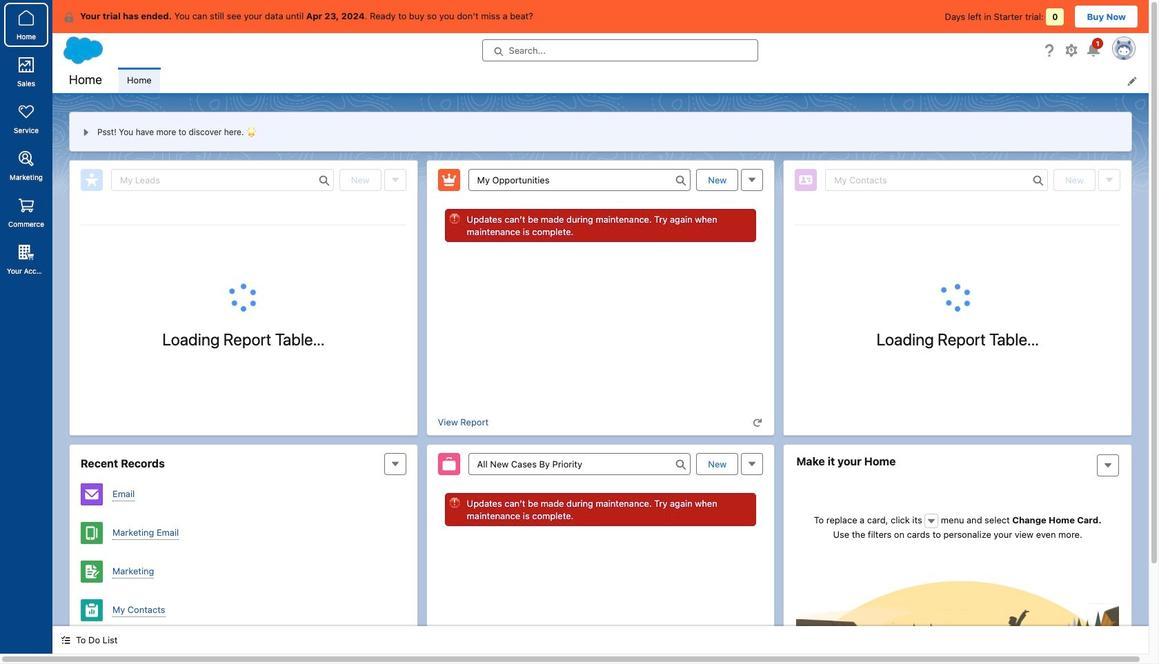 Task type: locate. For each thing, give the bounding box(es) containing it.
0 horizontal spatial grid
[[81, 225, 406, 226]]

error image
[[449, 498, 460, 509]]

1 vertical spatial select an option text field
[[468, 453, 691, 475]]

1 vertical spatial text default image
[[61, 636, 70, 645]]

1 select an option text field from the top
[[468, 169, 691, 191]]

Select an Option text field
[[468, 169, 691, 191], [468, 453, 691, 475]]

list
[[119, 68, 1149, 93]]

0 vertical spatial select an option text field
[[468, 169, 691, 191]]

text default image
[[63, 12, 75, 23], [61, 636, 70, 645]]

0 vertical spatial text default image
[[63, 12, 75, 23]]

1 horizontal spatial text default image
[[927, 517, 937, 526]]

engagement channel type image
[[81, 484, 103, 506]]

0 horizontal spatial text default image
[[753, 418, 763, 428]]

1 horizontal spatial grid
[[795, 225, 1121, 226]]

2 grid from the left
[[795, 225, 1121, 226]]

text default image
[[753, 418, 763, 428], [927, 517, 937, 526]]

communication subscription channel type image
[[81, 522, 103, 544]]

grid
[[81, 225, 406, 226], [795, 225, 1121, 226]]

1 grid from the left
[[81, 225, 406, 226]]

report image
[[81, 600, 103, 622]]



Task type: describe. For each thing, give the bounding box(es) containing it.
communication subscription image
[[81, 561, 103, 583]]

account image
[[81, 638, 103, 660]]

0 vertical spatial text default image
[[753, 418, 763, 428]]

error image
[[449, 213, 460, 224]]

2 select an option text field from the top
[[468, 453, 691, 475]]

1 vertical spatial text default image
[[927, 517, 937, 526]]



